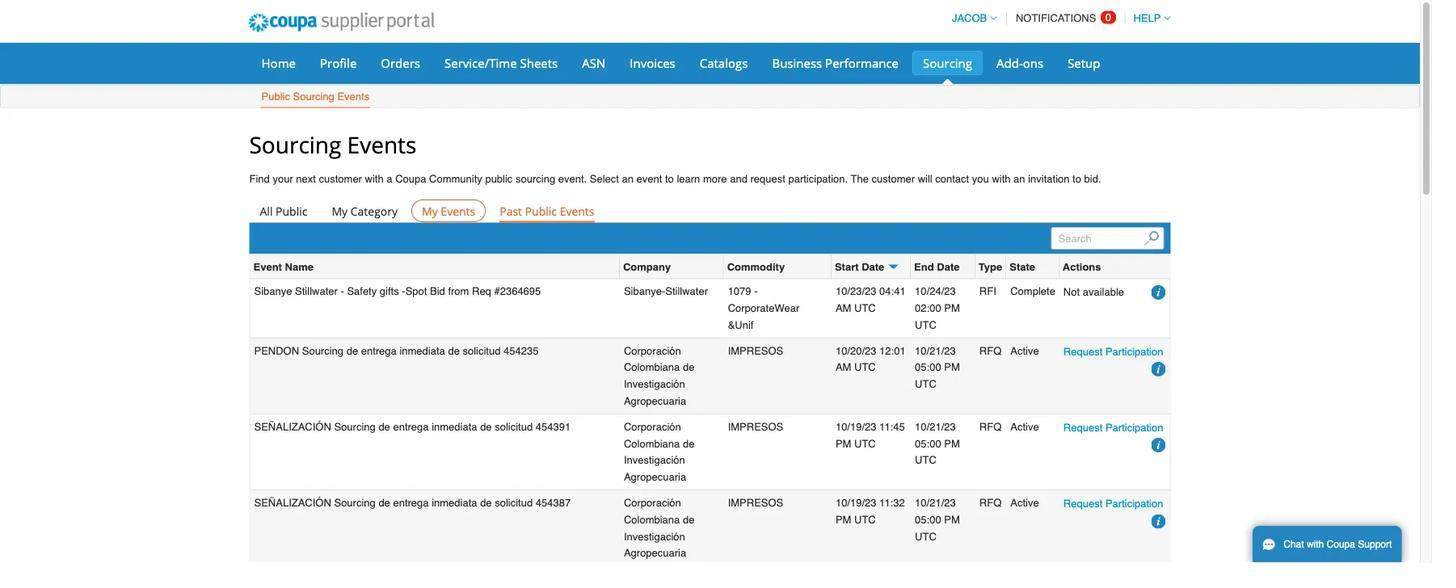 Task type: locate. For each thing, give the bounding box(es) containing it.
pm inside 10/19/23 11:45 pm utc
[[836, 438, 852, 450]]

company
[[623, 261, 671, 273]]

request participation button for 11:45
[[1064, 419, 1164, 436]]

10/21/23 down 10/24/23 02:00 pm utc
[[915, 345, 956, 357]]

2 vertical spatial request
[[1064, 498, 1103, 510]]

sourcing events
[[249, 129, 417, 160]]

coupa right a
[[395, 173, 426, 185]]

investigación for señalización sourcing de entrega inmediata de solicitud 454391
[[624, 454, 685, 466]]

2 investigación from the top
[[624, 454, 685, 466]]

0 vertical spatial solicitud
[[463, 345, 501, 357]]

0 horizontal spatial stillwater
[[295, 285, 338, 297]]

entrega down señalización sourcing de entrega inmediata de solicitud 454391
[[393, 497, 429, 509]]

1 10/21/23 05:00 pm utc from the top
[[915, 345, 960, 390]]

10/21/23 05:00 pm utc right 12:01
[[915, 345, 960, 390]]

3 05:00 from the top
[[915, 514, 942, 526]]

0 vertical spatial 05:00
[[915, 361, 942, 374]]

corporación colombiana de investigación agropecuaria for pendon sourcing de entrega inmediata de solicitud 454235
[[624, 345, 695, 407]]

1 rfq from the top
[[980, 345, 1002, 357]]

10/21/23 05:00 pm utc right 11:45
[[915, 421, 960, 466]]

am inside 10/23/23 04:41 am utc
[[836, 302, 852, 314]]

2 corporación colombiana de investigación agropecuaria from the top
[[624, 421, 695, 483]]

2 vertical spatial solicitud
[[495, 497, 533, 509]]

corporación
[[624, 345, 681, 357], [624, 421, 681, 433], [624, 497, 681, 509]]

0 vertical spatial 10/19/23
[[836, 421, 877, 433]]

add-
[[997, 55, 1023, 71]]

2 request from the top
[[1064, 422, 1103, 434]]

navigation containing notifications 0
[[945, 2, 1171, 34]]

10/21/23 for 11:32
[[915, 497, 956, 509]]

public for all
[[276, 203, 308, 219]]

utc
[[854, 302, 876, 314], [915, 319, 937, 331], [854, 361, 876, 374], [915, 378, 937, 390], [854, 438, 876, 450], [915, 454, 937, 466], [854, 514, 876, 526], [915, 531, 937, 543]]

2 impresos from the top
[[728, 421, 784, 433]]

1 investigación from the top
[[624, 378, 685, 390]]

participation for 11:32
[[1106, 498, 1164, 510]]

date for start date
[[862, 261, 885, 273]]

0 horizontal spatial to
[[665, 173, 674, 185]]

2 request participation button from the top
[[1064, 419, 1164, 436]]

sourcing for public sourcing events
[[293, 91, 335, 103]]

3 impresos from the top
[[728, 497, 784, 509]]

catalogs
[[700, 55, 748, 71]]

0 vertical spatial entrega
[[361, 345, 397, 357]]

0 vertical spatial active
[[1011, 345, 1039, 357]]

events up a
[[347, 129, 417, 160]]

3 participation from the top
[[1106, 498, 1164, 510]]

10/21/23 05:00 pm utc right 11:32
[[915, 497, 960, 543]]

10/19/23 left 11:32
[[836, 497, 877, 509]]

1 vertical spatial señalización
[[254, 497, 331, 509]]

1 vertical spatial impresos
[[728, 421, 784, 433]]

pm inside 10/24/23 02:00 pm utc
[[944, 302, 960, 314]]

1 vertical spatial request participation
[[1064, 422, 1164, 434]]

1 horizontal spatial my
[[422, 203, 438, 219]]

11:32
[[880, 497, 905, 509]]

2 vertical spatial corporación
[[624, 497, 681, 509]]

2 vertical spatial rfq
[[980, 497, 1002, 509]]

1 vertical spatial entrega
[[393, 421, 429, 433]]

public sourcing events
[[262, 91, 370, 103]]

10/21/23 05:00 pm utc for 10/20/23 12:01 am utc
[[915, 345, 960, 390]]

request for 11:45
[[1064, 422, 1103, 434]]

10/19/23
[[836, 421, 877, 433], [836, 497, 877, 509]]

0 vertical spatial request
[[1064, 345, 1103, 358]]

2 vertical spatial investigación
[[624, 531, 685, 543]]

2 vertical spatial colombiana
[[624, 514, 680, 526]]

1 am from the top
[[836, 302, 852, 314]]

stillwater down name
[[295, 285, 338, 297]]

1 vertical spatial agropecuaria
[[624, 471, 687, 483]]

customer left will
[[872, 173, 915, 185]]

customer
[[319, 173, 362, 185], [872, 173, 915, 185]]

&unif
[[728, 319, 754, 331]]

1 vertical spatial am
[[836, 361, 852, 374]]

0
[[1106, 11, 1112, 23]]

corporación colombiana de investigación agropecuaria
[[624, 345, 695, 407], [624, 421, 695, 483], [624, 497, 695, 559]]

1 impresos from the top
[[728, 345, 784, 357]]

10/19/23 inside 10/19/23 11:45 pm utc
[[836, 421, 877, 433]]

3 corporación from the top
[[624, 497, 681, 509]]

2 vertical spatial 05:00
[[915, 514, 942, 526]]

select
[[590, 173, 619, 185]]

0 vertical spatial corporación colombiana de investigación agropecuaria
[[624, 345, 695, 407]]

solicitud left the 454235 in the left of the page
[[463, 345, 501, 357]]

from
[[448, 285, 469, 297]]

colombiana for 454391
[[624, 438, 680, 450]]

0 vertical spatial colombiana
[[624, 361, 680, 374]]

1 horizontal spatial stillwater
[[665, 285, 708, 297]]

2 corporación from the top
[[624, 421, 681, 433]]

customer right "next"
[[319, 173, 362, 185]]

stillwater
[[295, 285, 338, 297], [665, 285, 708, 297]]

with
[[365, 173, 384, 185], [992, 173, 1011, 185], [1307, 539, 1324, 551]]

am inside 10/20/23 12:01 am utc
[[836, 361, 852, 374]]

2 vertical spatial participation
[[1106, 498, 1164, 510]]

colombiana for 454235
[[624, 361, 680, 374]]

corporación colombiana de investigación agropecuaria for señalización sourcing de entrega inmediata de solicitud 454387
[[624, 497, 695, 559]]

events
[[337, 91, 370, 103], [347, 129, 417, 160], [441, 203, 476, 219], [560, 203, 595, 219]]

tab list
[[249, 200, 1171, 222]]

2 my from the left
[[422, 203, 438, 219]]

0 vertical spatial inmediata
[[400, 345, 445, 357]]

public right past
[[525, 203, 557, 219]]

agropecuaria for señalización sourcing de entrega inmediata de solicitud 454391
[[624, 471, 687, 483]]

coupa supplier portal image
[[237, 2, 446, 43]]

bid
[[430, 285, 445, 297]]

3 rfq from the top
[[980, 497, 1002, 509]]

request for 11:32
[[1064, 498, 1103, 510]]

1 vertical spatial corporación
[[624, 421, 681, 433]]

sourcing for pendon sourcing de entrega inmediata de solicitud 454235
[[302, 345, 344, 357]]

utc inside 10/19/23 11:32 pm utc
[[854, 514, 876, 526]]

10/21/23 right 11:45
[[915, 421, 956, 433]]

1 vertical spatial 05:00
[[915, 438, 942, 450]]

active for 10/19/23 11:32 pm utc
[[1011, 497, 1039, 509]]

contact
[[936, 173, 969, 185]]

1 10/19/23 from the top
[[836, 421, 877, 433]]

1 vertical spatial 10/21/23
[[915, 421, 956, 433]]

2 05:00 from the top
[[915, 438, 942, 450]]

2 vertical spatial entrega
[[393, 497, 429, 509]]

454387
[[536, 497, 571, 509]]

public
[[262, 91, 290, 103], [276, 203, 308, 219], [525, 203, 557, 219]]

1 vertical spatial 10/21/23 05:00 pm utc
[[915, 421, 960, 466]]

1 horizontal spatial -
[[402, 285, 406, 297]]

1 stillwater from the left
[[295, 285, 338, 297]]

2 rfq from the top
[[980, 421, 1002, 433]]

agropecuaria for señalización sourcing de entrega inmediata de solicitud 454387
[[624, 547, 687, 559]]

1 active from the top
[[1011, 345, 1039, 357]]

orders
[[381, 55, 420, 71]]

0 vertical spatial am
[[836, 302, 852, 314]]

3 - from the left
[[754, 285, 758, 297]]

with right chat
[[1307, 539, 1324, 551]]

10/21/23
[[915, 345, 956, 357], [915, 421, 956, 433], [915, 497, 956, 509]]

Search text field
[[1051, 227, 1164, 250]]

am for 10/23/23 04:41 am utc
[[836, 302, 852, 314]]

event name
[[253, 261, 314, 273]]

2 vertical spatial 10/21/23 05:00 pm utc
[[915, 497, 960, 543]]

coupa inside button
[[1327, 539, 1356, 551]]

2 vertical spatial impresos
[[728, 497, 784, 509]]

1 horizontal spatial an
[[1014, 173, 1026, 185]]

10/19/23 left 11:45
[[836, 421, 877, 433]]

10/21/23 05:00 pm utc for 10/19/23 11:45 pm utc
[[915, 421, 960, 466]]

1 vertical spatial active
[[1011, 421, 1039, 433]]

solicitud left 454391 on the left of page
[[495, 421, 533, 433]]

2 request participation from the top
[[1064, 422, 1164, 434]]

ons
[[1023, 55, 1044, 71]]

2 participation from the top
[[1106, 422, 1164, 434]]

utc inside 10/24/23 02:00 pm utc
[[915, 319, 937, 331]]

1 vertical spatial inmediata
[[432, 421, 477, 433]]

10/21/23 05:00 pm utc
[[915, 345, 960, 390], [915, 421, 960, 466], [915, 497, 960, 543]]

1 horizontal spatial with
[[992, 173, 1011, 185]]

public right the all
[[276, 203, 308, 219]]

2 10/21/23 05:00 pm utc from the top
[[915, 421, 960, 466]]

10/23/23 04:41 am utc
[[836, 285, 906, 314]]

3 request from the top
[[1064, 498, 1103, 510]]

rfq for 10/20/23 12:01 am utc
[[980, 345, 1002, 357]]

navigation
[[945, 2, 1171, 34]]

to left bid.
[[1073, 173, 1082, 185]]

1 vertical spatial 10/19/23
[[836, 497, 877, 509]]

with left a
[[365, 173, 384, 185]]

2 vertical spatial active
[[1011, 497, 1039, 509]]

0 vertical spatial 10/21/23
[[915, 345, 956, 357]]

2 vertical spatial request participation
[[1064, 498, 1164, 510]]

1 vertical spatial request participation button
[[1064, 419, 1164, 436]]

colombiana
[[624, 361, 680, 374], [624, 438, 680, 450], [624, 514, 680, 526]]

1 vertical spatial corporación colombiana de investigación agropecuaria
[[624, 421, 695, 483]]

2 am from the top
[[836, 361, 852, 374]]

2 vertical spatial 10/21/23
[[915, 497, 956, 509]]

0 vertical spatial rfq
[[980, 345, 1002, 357]]

2 señalización from the top
[[254, 497, 331, 509]]

pm for 10/23/23 04:41 am utc
[[944, 302, 960, 314]]

0 vertical spatial corporación
[[624, 345, 681, 357]]

10/19/23 11:32 pm utc
[[836, 497, 905, 526]]

2 horizontal spatial -
[[754, 285, 758, 297]]

1 - from the left
[[341, 285, 344, 297]]

05:00 right 10/19/23 11:32 pm utc
[[915, 514, 942, 526]]

10/21/23 right 11:32
[[915, 497, 956, 509]]

05:00 right 10/20/23 12:01 am utc
[[915, 361, 942, 374]]

0 vertical spatial request participation button
[[1064, 343, 1164, 360]]

05:00
[[915, 361, 942, 374], [915, 438, 942, 450], [915, 514, 942, 526]]

search image
[[1145, 231, 1159, 246]]

safety
[[347, 285, 377, 297]]

1 corporación from the top
[[624, 345, 681, 357]]

solicitud left the 454387 at the left
[[495, 497, 533, 509]]

end date
[[914, 261, 960, 273]]

2 10/19/23 from the top
[[836, 497, 877, 509]]

3 corporación colombiana de investigación agropecuaria from the top
[[624, 497, 695, 559]]

- right gifts
[[402, 285, 406, 297]]

1 vertical spatial investigación
[[624, 454, 685, 466]]

0 horizontal spatial date
[[862, 261, 885, 273]]

pendon sourcing de entrega inmediata de solicitud 454235
[[254, 345, 539, 357]]

my category
[[332, 203, 398, 219]]

0 horizontal spatial customer
[[319, 173, 362, 185]]

2 vertical spatial request participation button
[[1064, 495, 1164, 512]]

date right end
[[937, 261, 960, 273]]

1 horizontal spatial date
[[937, 261, 960, 273]]

1 request from the top
[[1064, 345, 1103, 358]]

an
[[622, 173, 634, 185], [1014, 173, 1026, 185]]

3 10/21/23 05:00 pm utc from the top
[[915, 497, 960, 543]]

my left category
[[332, 203, 348, 219]]

entrega up señalización sourcing de entrega inmediata de solicitud 454387
[[393, 421, 429, 433]]

event name button
[[253, 258, 314, 275]]

1 agropecuaria from the top
[[624, 395, 687, 407]]

1 request participation from the top
[[1064, 345, 1164, 358]]

your
[[273, 173, 293, 185]]

3 10/21/23 from the top
[[915, 497, 956, 509]]

1 participation from the top
[[1106, 345, 1164, 358]]

10/19/23 for 10/19/23 11:45 pm utc
[[836, 421, 877, 433]]

3 request participation from the top
[[1064, 498, 1164, 510]]

10/20/23 12:01 am utc
[[836, 345, 906, 374]]

0 vertical spatial 10/21/23 05:00 pm utc
[[915, 345, 960, 390]]

1 vertical spatial participation
[[1106, 422, 1164, 434]]

- left safety
[[341, 285, 344, 297]]

1 date from the left
[[862, 261, 885, 273]]

public down "home" link
[[262, 91, 290, 103]]

0 vertical spatial request participation
[[1064, 345, 1164, 358]]

10/21/23 for 11:45
[[915, 421, 956, 433]]

10/19/23 inside 10/19/23 11:32 pm utc
[[836, 497, 877, 509]]

service/time
[[445, 55, 517, 71]]

3 request participation button from the top
[[1064, 495, 1164, 512]]

commodity button
[[727, 258, 785, 275]]

all public link
[[249, 200, 318, 222]]

am down 10/23/23
[[836, 302, 852, 314]]

my down community
[[422, 203, 438, 219]]

2 an from the left
[[1014, 173, 1026, 185]]

1 05:00 from the top
[[915, 361, 942, 374]]

support
[[1358, 539, 1392, 551]]

2 date from the left
[[937, 261, 960, 273]]

05:00 right 10/19/23 11:45 pm utc
[[915, 438, 942, 450]]

request participation for 11:45
[[1064, 422, 1164, 434]]

1 señalización from the top
[[254, 421, 331, 433]]

3 agropecuaria from the top
[[624, 547, 687, 559]]

rfq for 10/19/23 11:32 pm utc
[[980, 497, 1002, 509]]

1 my from the left
[[332, 203, 348, 219]]

- right '1079'
[[754, 285, 758, 297]]

inmediata for 454387
[[432, 497, 477, 509]]

events down profile link
[[337, 91, 370, 103]]

participation for 12:01
[[1106, 345, 1164, 358]]

10/19/23 11:45 pm utc
[[836, 421, 905, 450]]

orders link
[[370, 51, 431, 75]]

señalización
[[254, 421, 331, 433], [254, 497, 331, 509]]

2 agropecuaria from the top
[[624, 471, 687, 483]]

coupa left support
[[1327, 539, 1356, 551]]

0 horizontal spatial an
[[622, 173, 634, 185]]

1 vertical spatial coupa
[[1327, 539, 1356, 551]]

1 colombiana from the top
[[624, 361, 680, 374]]

inmediata for 454235
[[400, 345, 445, 357]]

am down 10/20/23
[[836, 361, 852, 374]]

1 horizontal spatial coupa
[[1327, 539, 1356, 551]]

entrega for 454391
[[393, 421, 429, 433]]

events down "event."
[[560, 203, 595, 219]]

my events link
[[411, 200, 486, 222]]

2 active from the top
[[1011, 421, 1039, 433]]

actions button
[[1063, 258, 1101, 275]]

1 vertical spatial solicitud
[[495, 421, 533, 433]]

sibanye-
[[624, 285, 665, 297]]

date
[[862, 261, 885, 273], [937, 261, 960, 273]]

1 vertical spatial rfq
[[980, 421, 1002, 433]]

help link
[[1127, 12, 1171, 24]]

rfi
[[980, 285, 997, 297]]

2 horizontal spatial with
[[1307, 539, 1324, 551]]

2 vertical spatial agropecuaria
[[624, 547, 687, 559]]

notifications 0
[[1016, 11, 1112, 24]]

1 10/21/23 from the top
[[915, 345, 956, 357]]

10/21/23 05:00 pm utc for 10/19/23 11:32 pm utc
[[915, 497, 960, 543]]

business
[[772, 55, 822, 71]]

3 colombiana from the top
[[624, 514, 680, 526]]

2 stillwater from the left
[[665, 285, 708, 297]]

1 vertical spatial colombiana
[[624, 438, 680, 450]]

señalización for señalización sourcing de entrega inmediata de solicitud 454391
[[254, 421, 331, 433]]

1 horizontal spatial to
[[1073, 173, 1082, 185]]

1 corporación colombiana de investigación agropecuaria from the top
[[624, 345, 695, 407]]

0 vertical spatial impresos
[[728, 345, 784, 357]]

with right you
[[992, 173, 1011, 185]]

10/19/23 for 10/19/23 11:32 pm utc
[[836, 497, 877, 509]]

entrega down gifts
[[361, 345, 397, 357]]

0 horizontal spatial with
[[365, 173, 384, 185]]

1 request participation button from the top
[[1064, 343, 1164, 360]]

0 horizontal spatial -
[[341, 285, 344, 297]]

date right start
[[862, 261, 885, 273]]

event
[[253, 261, 282, 273]]

1 vertical spatial request
[[1064, 422, 1103, 434]]

past public events
[[500, 203, 595, 219]]

1 to from the left
[[665, 173, 674, 185]]

an left event on the top left of page
[[622, 173, 634, 185]]

investigación
[[624, 378, 685, 390], [624, 454, 685, 466], [624, 531, 685, 543]]

454235
[[504, 345, 539, 357]]

entrega for 454235
[[361, 345, 397, 357]]

investigación for señalización sourcing de entrega inmediata de solicitud 454387
[[624, 531, 685, 543]]

3 active from the top
[[1011, 497, 1039, 509]]

available
[[1083, 286, 1124, 298]]

request participation
[[1064, 345, 1164, 358], [1064, 422, 1164, 434], [1064, 498, 1164, 510]]

utc inside 10/19/23 11:45 pm utc
[[854, 438, 876, 450]]

stillwater down company button
[[665, 285, 708, 297]]

corporación for 454391
[[624, 421, 681, 433]]

3 investigación from the top
[[624, 531, 685, 543]]

inmediata
[[400, 345, 445, 357], [432, 421, 477, 433], [432, 497, 477, 509]]

events down community
[[441, 203, 476, 219]]

2 customer from the left
[[872, 173, 915, 185]]

0 vertical spatial señalización
[[254, 421, 331, 433]]

sourcing for señalización sourcing de entrega inmediata de solicitud 454387
[[334, 497, 376, 509]]

to left the learn
[[665, 173, 674, 185]]

1 horizontal spatial customer
[[872, 173, 915, 185]]

2 vertical spatial inmediata
[[432, 497, 477, 509]]

am
[[836, 302, 852, 314], [836, 361, 852, 374]]

0 vertical spatial participation
[[1106, 345, 1164, 358]]

date inside 'button'
[[862, 261, 885, 273]]

0 vertical spatial coupa
[[395, 173, 426, 185]]

actions
[[1063, 261, 1101, 273]]

2 to from the left
[[1073, 173, 1082, 185]]

10/24/23 02:00 pm utc
[[915, 285, 960, 331]]

an left invitation
[[1014, 173, 1026, 185]]

pm for 10/19/23 11:45 pm utc
[[944, 438, 960, 450]]

pendon
[[254, 345, 299, 357]]

2 colombiana from the top
[[624, 438, 680, 450]]

stillwater for sibanye
[[295, 285, 338, 297]]

0 vertical spatial agropecuaria
[[624, 395, 687, 407]]

past public events link
[[489, 200, 605, 222]]

0 vertical spatial investigación
[[624, 378, 685, 390]]

solicitud
[[463, 345, 501, 357], [495, 421, 533, 433], [495, 497, 533, 509]]

2 vertical spatial corporación colombiana de investigación agropecuaria
[[624, 497, 695, 559]]

you
[[972, 173, 989, 185]]

2 10/21/23 from the top
[[915, 421, 956, 433]]

pm
[[944, 302, 960, 314], [944, 361, 960, 374], [836, 438, 852, 450], [944, 438, 960, 450], [836, 514, 852, 526], [944, 514, 960, 526]]

señalización for señalización sourcing de entrega inmediata de solicitud 454387
[[254, 497, 331, 509]]

0 horizontal spatial my
[[332, 203, 348, 219]]

date inside button
[[937, 261, 960, 273]]



Task type: describe. For each thing, give the bounding box(es) containing it.
complete
[[1011, 285, 1056, 297]]

business performance link
[[762, 51, 909, 75]]

state
[[1010, 261, 1036, 273]]

start date button
[[835, 258, 899, 275]]

jacob link
[[945, 12, 997, 24]]

corporación colombiana de investigación agropecuaria for señalización sourcing de entrega inmediata de solicitud 454391
[[624, 421, 695, 483]]

gifts
[[380, 285, 399, 297]]

sheets
[[520, 55, 558, 71]]

business performance
[[772, 55, 899, 71]]

profile
[[320, 55, 357, 71]]

catalogs link
[[689, 51, 759, 75]]

chat
[[1284, 539, 1304, 551]]

agropecuaria for pendon sourcing de entrega inmediata de solicitud 454235
[[624, 395, 687, 407]]

past
[[500, 203, 522, 219]]

utc inside 10/20/23 12:01 am utc
[[854, 361, 876, 374]]

solicitud for 454387
[[495, 497, 533, 509]]

10/21/23 for 12:01
[[915, 345, 956, 357]]

jacob
[[952, 12, 987, 24]]

request participation button for 11:32
[[1064, 495, 1164, 512]]

learn
[[677, 173, 700, 185]]

entrega for 454387
[[393, 497, 429, 509]]

sourcing link
[[913, 51, 983, 75]]

category
[[351, 203, 398, 219]]

type button
[[979, 258, 1003, 275]]

10/23/23
[[836, 285, 877, 297]]

04:41
[[880, 285, 906, 297]]

setup
[[1068, 55, 1101, 71]]

0 horizontal spatial coupa
[[395, 173, 426, 185]]

request
[[751, 173, 786, 185]]

performance
[[825, 55, 899, 71]]

request participation for 11:32
[[1064, 498, 1164, 510]]

public for past
[[525, 203, 557, 219]]

req
[[472, 285, 491, 297]]

profile link
[[310, 51, 367, 75]]

asn link
[[572, 51, 616, 75]]

1 customer from the left
[[319, 173, 362, 185]]

10/20/23
[[836, 345, 877, 357]]

señalización sourcing de entrega inmediata de solicitud 454391
[[254, 421, 571, 433]]

pm for 10/20/23 12:01 am utc
[[944, 361, 960, 374]]

02:00
[[915, 302, 942, 314]]

pm inside 10/19/23 11:32 pm utc
[[836, 514, 852, 526]]

add-ons
[[997, 55, 1044, 71]]

impresos for 10/19/23 11:32 pm utc
[[728, 497, 784, 509]]

sibanye
[[254, 285, 292, 297]]

utc inside 10/23/23 04:41 am utc
[[854, 302, 876, 314]]

active for 10/20/23 12:01 am utc
[[1011, 345, 1039, 357]]

05:00 for 10/19/23 11:32 pm utc
[[915, 514, 942, 526]]

stillwater for sibanye-
[[665, 285, 708, 297]]

find
[[249, 173, 270, 185]]

05:00 for 10/19/23 11:45 pm utc
[[915, 438, 942, 450]]

inmediata for 454391
[[432, 421, 477, 433]]

participation for 11:45
[[1106, 422, 1164, 434]]

more
[[703, 173, 727, 185]]

help
[[1134, 12, 1161, 24]]

with inside chat with coupa support button
[[1307, 539, 1324, 551]]

sourcing
[[516, 173, 555, 185]]

colombiana for 454387
[[624, 514, 680, 526]]

all
[[260, 203, 273, 219]]

1079
[[728, 285, 751, 297]]

454391
[[536, 421, 571, 433]]

impresos for 10/20/23 12:01 am utc
[[728, 345, 784, 357]]

my events
[[422, 203, 476, 219]]

invoices
[[630, 55, 676, 71]]

chat with coupa support button
[[1253, 526, 1402, 563]]

corporación for 454235
[[624, 345, 681, 357]]

request participation button for 12:01
[[1064, 343, 1164, 360]]

not
[[1064, 286, 1080, 298]]

12:01
[[880, 345, 906, 357]]

sourcing for señalización sourcing de entrega inmediata de solicitud 454391
[[334, 421, 376, 433]]

bid.
[[1085, 173, 1101, 185]]

solicitud for 454235
[[463, 345, 501, 357]]

state button
[[1010, 258, 1036, 275]]

my for my events
[[422, 203, 438, 219]]

request for 12:01
[[1064, 345, 1103, 358]]

investigación for pendon sourcing de entrega inmediata de solicitud 454235
[[624, 378, 685, 390]]

10/24/23
[[915, 285, 956, 297]]

request participation for 12:01
[[1064, 345, 1164, 358]]

rfq for 10/19/23 11:45 pm utc
[[980, 421, 1002, 433]]

service/time sheets link
[[434, 51, 568, 75]]

commodity
[[727, 261, 785, 273]]

am for 10/20/23 12:01 am utc
[[836, 361, 852, 374]]

the
[[851, 173, 869, 185]]

05:00 for 10/20/23 12:01 am utc
[[915, 361, 942, 374]]

and
[[730, 173, 748, 185]]

1079 - corporatewear &unif
[[728, 285, 800, 331]]

start
[[835, 261, 859, 273]]

pm for 10/19/23 11:32 pm utc
[[944, 514, 960, 526]]

invoices link
[[619, 51, 686, 75]]

corporatewear
[[728, 302, 800, 314]]

community
[[429, 173, 482, 185]]

impresos for 10/19/23 11:45 pm utc
[[728, 421, 784, 433]]

type
[[979, 261, 1003, 273]]

corporación for 454387
[[624, 497, 681, 509]]

my for my category
[[332, 203, 348, 219]]

tab list containing all public
[[249, 200, 1171, 222]]

setup link
[[1057, 51, 1111, 75]]

asn
[[582, 55, 606, 71]]

a
[[387, 173, 392, 185]]

public sourcing events link
[[261, 87, 370, 108]]

1 an from the left
[[622, 173, 634, 185]]

spot
[[406, 285, 427, 297]]

company button
[[623, 258, 671, 275]]

- inside 1079 - corporatewear &unif
[[754, 285, 758, 297]]

end date button
[[914, 258, 960, 275]]

not available
[[1064, 286, 1124, 298]]

11:45
[[880, 421, 905, 433]]

sibanye-stillwater
[[624, 285, 708, 297]]

sibanye stillwater - safety gifts -spot bid from req #2364695
[[254, 285, 541, 297]]

chat with coupa support
[[1284, 539, 1392, 551]]

invitation
[[1028, 173, 1070, 185]]

start date
[[835, 261, 885, 273]]

participation.
[[789, 173, 848, 185]]

next
[[296, 173, 316, 185]]

service/time sheets
[[445, 55, 558, 71]]

2 - from the left
[[402, 285, 406, 297]]

active for 10/19/23 11:45 pm utc
[[1011, 421, 1039, 433]]

all public
[[260, 203, 308, 219]]

date for end date
[[937, 261, 960, 273]]

solicitud for 454391
[[495, 421, 533, 433]]

señalización sourcing de entrega inmediata de solicitud 454387
[[254, 497, 571, 509]]



Task type: vqa. For each thing, say whether or not it's contained in the screenshot.


